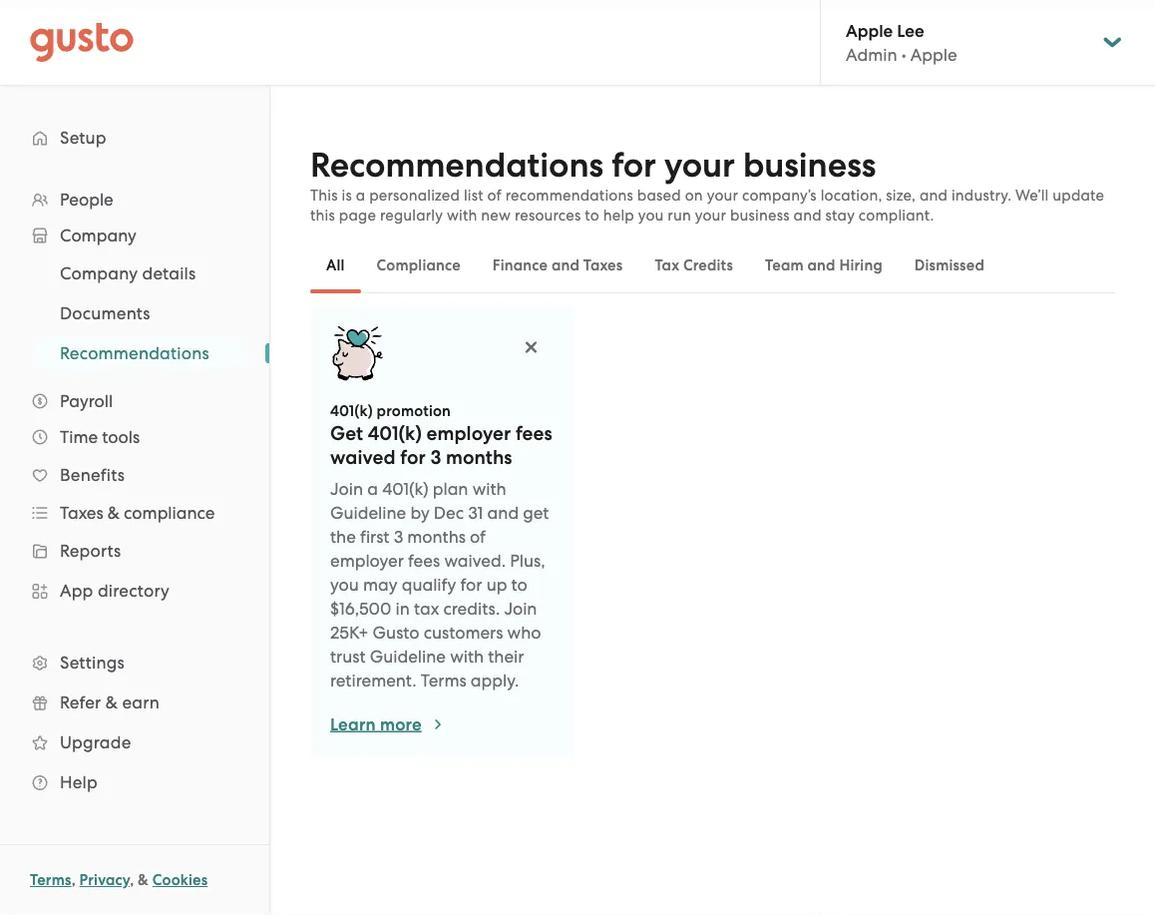Task type: vqa. For each thing, say whether or not it's contained in the screenshot.
CREATE POLICY button
no



Task type: describe. For each thing, give the bounding box(es) containing it.
with inside recommendations for your business this is a personalized list of recommendations based on your company's location, size, and industry. we'll update this page regularly with new resources to help you run your business and stay compliant.
[[447, 207, 478, 224]]

apple lee admin • apple
[[846, 20, 958, 65]]

company details link
[[36, 256, 250, 291]]

privacy link
[[79, 871, 130, 889]]

you inside recommendations for your business this is a personalized list of recommendations based on your company's location, size, and industry. we'll update this page regularly with new resources to help you run your business and stay compliant.
[[639, 207, 664, 224]]

gusto navigation element
[[0, 86, 270, 834]]

may
[[363, 575, 398, 595]]

retirement.
[[330, 671, 417, 691]]

time tools button
[[20, 419, 250, 455]]

this
[[310, 187, 338, 204]]

company button
[[20, 218, 250, 254]]

list containing company details
[[0, 254, 270, 373]]

for inside join a 401(k) plan with guideline by dec 31 and get the first 3 months of employer fees waived. plus, you may qualify for up to $16,500 in tax credits. join 25k+ gusto customers who trust guideline with their retirement. terms apply.
[[461, 575, 483, 595]]

stay
[[826, 207, 855, 224]]

0 horizontal spatial apple
[[846, 20, 894, 41]]

2 vertical spatial your
[[696, 207, 727, 224]]

and inside button
[[552, 257, 580, 275]]

1 vertical spatial guideline
[[370, 647, 446, 667]]

update
[[1053, 187, 1105, 204]]

a inside recommendations for your business this is a personalized list of recommendations based on your company's location, size, and industry. we'll update this page regularly with new resources to help you run your business and stay compliant.
[[356, 187, 366, 204]]

join a 401(k) plan with guideline by dec 31 and get the first 3 months of employer fees waived. plus, you may qualify for up to $16,500 in tax credits. join 25k+ gusto customers who trust guideline with their retirement. terms apply.
[[330, 479, 549, 691]]

to inside join a 401(k) plan with guideline by dec 31 and get the first 3 months of employer fees waived. plus, you may qualify for up to $16,500 in tax credits. join 25k+ gusto customers who trust guideline with their retirement. terms apply.
[[512, 575, 528, 595]]

to inside recommendations for your business this is a personalized list of recommendations based on your company's location, size, and industry. we'll update this page regularly with new resources to help you run your business and stay compliant.
[[585, 207, 600, 224]]

company for company
[[60, 226, 136, 246]]

3 inside 401(k) promotion get 401(k) employer fees waived for 3 months
[[431, 446, 442, 469]]

is
[[342, 187, 352, 204]]

compliant.
[[859, 207, 935, 224]]

based
[[638, 187, 682, 204]]

team
[[766, 257, 804, 275]]

details
[[142, 264, 196, 283]]

tools
[[102, 427, 140, 447]]

resources
[[515, 207, 581, 224]]

taxes inside dropdown button
[[60, 503, 103, 523]]

documents link
[[36, 295, 250, 331]]

app
[[60, 581, 93, 601]]

people
[[60, 190, 114, 210]]

personalized
[[370, 187, 460, 204]]

401(k) inside join a 401(k) plan with guideline by dec 31 and get the first 3 months of employer fees waived. plus, you may qualify for up to $16,500 in tax credits. join 25k+ gusto customers who trust guideline with their retirement. terms apply.
[[382, 479, 429, 499]]

3 inside join a 401(k) plan with guideline by dec 31 and get the first 3 months of employer fees waived. plus, you may qualify for up to $16,500 in tax credits. join 25k+ gusto customers who trust guideline with their retirement. terms apply.
[[394, 527, 403, 547]]

employer inside join a 401(k) plan with guideline by dec 31 and get the first 3 months of employer fees waived. plus, you may qualify for up to $16,500 in tax credits. join 25k+ gusto customers who trust guideline with their retirement. terms apply.
[[330, 551, 404, 571]]

terms link
[[30, 871, 72, 889]]

by
[[411, 503, 430, 523]]

waived
[[330, 446, 396, 469]]

gusto
[[373, 623, 420, 643]]

taxes & compliance button
[[20, 495, 250, 531]]

31
[[468, 503, 484, 523]]

1 horizontal spatial apple
[[911, 45, 958, 65]]

industry.
[[952, 187, 1012, 204]]

help
[[604, 207, 635, 224]]

recommendation categories for your business tab list
[[310, 238, 1116, 293]]

location,
[[821, 187, 883, 204]]

refer
[[60, 693, 101, 713]]

credits.
[[444, 599, 500, 619]]

reports link
[[20, 533, 250, 569]]

settings link
[[20, 645, 250, 681]]

on
[[685, 187, 704, 204]]

fees inside 401(k) promotion get 401(k) employer fees waived for 3 months
[[516, 422, 553, 445]]

2 , from the left
[[130, 871, 134, 889]]

cookies
[[152, 871, 208, 889]]

finance
[[493, 257, 548, 275]]

0 horizontal spatial terms
[[30, 871, 72, 889]]

2 vertical spatial &
[[138, 871, 149, 889]]

compliance button
[[361, 242, 477, 289]]

tax credits button
[[639, 242, 750, 289]]

all
[[326, 257, 345, 275]]

directory
[[98, 581, 170, 601]]

waived.
[[445, 551, 506, 571]]

1 vertical spatial business
[[731, 207, 790, 224]]

you inside join a 401(k) plan with guideline by dec 31 and get the first 3 months of employer fees waived. plus, you may qualify for up to $16,500 in tax credits. join 25k+ gusto customers who trust guideline with their retirement. terms apply.
[[330, 575, 359, 595]]

employer inside 401(k) promotion get 401(k) employer fees waived for 3 months
[[427, 422, 511, 445]]

& for earn
[[106, 693, 118, 713]]

fees inside join a 401(k) plan with guideline by dec 31 and get the first 3 months of employer fees waived. plus, you may qualify for up to $16,500 in tax credits. join 25k+ gusto customers who trust guideline with their retirement. terms apply.
[[408, 551, 440, 571]]

time
[[60, 427, 98, 447]]

company for company details
[[60, 264, 138, 283]]

get
[[523, 503, 549, 523]]

401(k) promotion get 401(k) employer fees waived for 3 months
[[330, 402, 553, 469]]

terms inside join a 401(k) plan with guideline by dec 31 and get the first 3 months of employer fees waived. plus, you may qualify for up to $16,500 in tax credits. join 25k+ gusto customers who trust guideline with their retirement. terms apply.
[[421, 671, 467, 691]]

payroll
[[60, 391, 113, 411]]

0 vertical spatial your
[[665, 145, 736, 186]]

learn more
[[330, 714, 422, 735]]

25k+
[[330, 623, 369, 643]]

lee
[[898, 20, 925, 41]]

tax credits
[[655, 257, 734, 275]]

2 vertical spatial with
[[450, 647, 484, 667]]

dismissed
[[915, 257, 985, 275]]

new
[[481, 207, 511, 224]]

a inside join a 401(k) plan with guideline by dec 31 and get the first 3 months of employer fees waived. plus, you may qualify for up to $16,500 in tax credits. join 25k+ gusto customers who trust guideline with their retirement. terms apply.
[[368, 479, 378, 499]]

for inside 401(k) promotion get 401(k) employer fees waived for 3 months
[[401, 446, 426, 469]]

finance and taxes button
[[477, 242, 639, 289]]

get
[[330, 422, 363, 445]]

benefits link
[[20, 457, 250, 493]]

recommendations for your business this is a personalized list of recommendations based on your company's location, size, and industry. we'll update this page regularly with new resources to help you run your business and stay compliant.
[[310, 145, 1105, 224]]

trust
[[330, 647, 366, 667]]

& for compliance
[[108, 503, 120, 523]]

app directory link
[[20, 573, 250, 609]]

•
[[902, 45, 907, 65]]

first
[[360, 527, 390, 547]]

help link
[[20, 765, 250, 801]]

company's
[[743, 187, 817, 204]]

and inside join a 401(k) plan with guideline by dec 31 and get the first 3 months of employer fees waived. plus, you may qualify for up to $16,500 in tax credits. join 25k+ gusto customers who trust guideline with their retirement. terms apply.
[[488, 503, 519, 523]]

taxes & compliance
[[60, 503, 215, 523]]

privacy
[[79, 871, 130, 889]]

learn
[[330, 714, 376, 735]]

tax
[[655, 257, 680, 275]]

plus,
[[510, 551, 546, 571]]



Task type: locate. For each thing, give the bounding box(es) containing it.
1 vertical spatial join
[[504, 599, 537, 619]]

1 vertical spatial &
[[106, 693, 118, 713]]

0 horizontal spatial you
[[330, 575, 359, 595]]

terms left "apply."
[[421, 671, 467, 691]]

1 horizontal spatial employer
[[427, 422, 511, 445]]

recommendations down documents link on the left of page
[[60, 343, 209, 363]]

upgrade link
[[20, 725, 250, 761]]

& left cookies
[[138, 871, 149, 889]]

recommendations for recommendations
[[60, 343, 209, 363]]

with up 31
[[473, 479, 507, 499]]

employer up plan
[[427, 422, 511, 445]]

all button
[[310, 242, 361, 289]]

and right team
[[808, 257, 836, 275]]

settings
[[60, 653, 125, 673]]

2 company from the top
[[60, 264, 138, 283]]

recommendations link
[[36, 335, 250, 371]]

list
[[0, 182, 270, 803], [0, 254, 270, 373]]

0 horizontal spatial ,
[[72, 871, 76, 889]]

with down customers
[[450, 647, 484, 667]]

guideline up first
[[330, 503, 406, 523]]

401(k) down promotion
[[368, 422, 422, 445]]

taxes inside button
[[584, 257, 623, 275]]

company
[[60, 226, 136, 246], [60, 264, 138, 283]]

2 vertical spatial for
[[461, 575, 483, 595]]

dismissed button
[[899, 242, 1001, 289]]

3 right first
[[394, 527, 403, 547]]

fees up the qualify in the left of the page
[[408, 551, 440, 571]]

1 vertical spatial months
[[408, 527, 466, 547]]

1 vertical spatial recommendations
[[60, 343, 209, 363]]

1 company from the top
[[60, 226, 136, 246]]

0 vertical spatial terms
[[421, 671, 467, 691]]

earn
[[122, 693, 160, 713]]

1 vertical spatial of
[[470, 527, 486, 547]]

dec
[[434, 503, 464, 523]]

refer & earn link
[[20, 685, 250, 721]]

0 vertical spatial you
[[639, 207, 664, 224]]

join up who
[[504, 599, 537, 619]]

and right size,
[[920, 187, 948, 204]]

more
[[380, 714, 422, 735]]

0 horizontal spatial to
[[512, 575, 528, 595]]

your
[[665, 145, 736, 186], [707, 187, 739, 204], [696, 207, 727, 224]]

1 vertical spatial 3
[[394, 527, 403, 547]]

0 horizontal spatial 3
[[394, 527, 403, 547]]

0 vertical spatial of
[[488, 187, 502, 204]]

1 horizontal spatial taxes
[[584, 257, 623, 275]]

1 vertical spatial for
[[401, 446, 426, 469]]

& up reports link
[[108, 503, 120, 523]]

1 vertical spatial company
[[60, 264, 138, 283]]

1 vertical spatial taxes
[[60, 503, 103, 523]]

terms left privacy link
[[30, 871, 72, 889]]

business
[[744, 145, 877, 186], [731, 207, 790, 224]]

0 vertical spatial guideline
[[330, 503, 406, 523]]

, left cookies
[[130, 871, 134, 889]]

home image
[[30, 22, 134, 62]]

of
[[488, 187, 502, 204], [470, 527, 486, 547]]

0 vertical spatial with
[[447, 207, 478, 224]]

0 vertical spatial employer
[[427, 422, 511, 445]]

0 vertical spatial taxes
[[584, 257, 623, 275]]

0 horizontal spatial employer
[[330, 551, 404, 571]]

0 vertical spatial &
[[108, 503, 120, 523]]

employer
[[427, 422, 511, 445], [330, 551, 404, 571]]

of up new
[[488, 187, 502, 204]]

for
[[612, 145, 657, 186], [401, 446, 426, 469], [461, 575, 483, 595]]

1 horizontal spatial of
[[488, 187, 502, 204]]

learn more link
[[330, 713, 446, 737]]

0 vertical spatial for
[[612, 145, 657, 186]]

0 vertical spatial company
[[60, 226, 136, 246]]

0 vertical spatial apple
[[846, 20, 894, 41]]

your up on
[[665, 145, 736, 186]]

finance and taxes
[[493, 257, 623, 275]]

your right on
[[707, 187, 739, 204]]

app directory
[[60, 581, 170, 601]]

0 vertical spatial join
[[330, 479, 363, 499]]

fees
[[516, 422, 553, 445], [408, 551, 440, 571]]

2 horizontal spatial for
[[612, 145, 657, 186]]

1 horizontal spatial join
[[504, 599, 537, 619]]

help
[[60, 773, 98, 793]]

1 horizontal spatial 3
[[431, 446, 442, 469]]

0 horizontal spatial of
[[470, 527, 486, 547]]

0 vertical spatial fees
[[516, 422, 553, 445]]

for up credits.
[[461, 575, 483, 595]]

1 vertical spatial with
[[473, 479, 507, 499]]

in
[[396, 599, 410, 619]]

months
[[446, 446, 513, 469], [408, 527, 466, 547]]

taxes
[[584, 257, 623, 275], [60, 503, 103, 523]]

recommendations
[[310, 145, 604, 186], [60, 343, 209, 363]]

0 horizontal spatial recommendations
[[60, 343, 209, 363]]

company down people
[[60, 226, 136, 246]]

qualify
[[402, 575, 457, 595]]

, left privacy
[[72, 871, 76, 889]]

payroll button
[[20, 383, 250, 419]]

1 vertical spatial a
[[368, 479, 378, 499]]

and inside 'button'
[[808, 257, 836, 275]]

months inside join a 401(k) plan with guideline by dec 31 and get the first 3 months of employer fees waived. plus, you may qualify for up to $16,500 in tax credits. join 25k+ gusto customers who trust guideline with their retirement. terms apply.
[[408, 527, 466, 547]]

compliance
[[377, 257, 461, 275]]

customers
[[424, 623, 503, 643]]

your down on
[[696, 207, 727, 224]]

recommendations inside list
[[60, 343, 209, 363]]

months inside 401(k) promotion get 401(k) employer fees waived for 3 months
[[446, 446, 513, 469]]

& inside dropdown button
[[108, 503, 120, 523]]

hiring
[[840, 257, 883, 275]]

to left help
[[585, 207, 600, 224]]

regularly
[[380, 207, 443, 224]]

2 vertical spatial 401(k)
[[382, 479, 429, 499]]

1 vertical spatial fees
[[408, 551, 440, 571]]

0 horizontal spatial join
[[330, 479, 363, 499]]

taxes down help
[[584, 257, 623, 275]]

and right 31
[[488, 503, 519, 523]]

setup link
[[20, 120, 250, 156]]

company up documents
[[60, 264, 138, 283]]

documents
[[60, 303, 150, 323]]

recommendations
[[506, 187, 634, 204]]

3 up plan
[[431, 446, 442, 469]]

upgrade
[[60, 733, 131, 753]]

for inside recommendations for your business this is a personalized list of recommendations based on your company's location, size, and industry. we'll update this page regularly with new resources to help you run your business and stay compliant.
[[612, 145, 657, 186]]

you up $16,500 at the left bottom of page
[[330, 575, 359, 595]]

benefits
[[60, 465, 125, 485]]

apple
[[846, 20, 894, 41], [911, 45, 958, 65]]

terms , privacy , & cookies
[[30, 871, 208, 889]]

recommendations for recommendations for your business this is a personalized list of recommendations based on your company's location, size, and industry. we'll update this page regularly with new resources to help you run your business and stay compliant.
[[310, 145, 604, 186]]

their
[[488, 647, 524, 667]]

cookies button
[[152, 868, 208, 892]]

business down company's
[[731, 207, 790, 224]]

1 vertical spatial terms
[[30, 871, 72, 889]]

to right up
[[512, 575, 528, 595]]

0 vertical spatial 3
[[431, 446, 442, 469]]

admin
[[846, 45, 898, 65]]

1 vertical spatial employer
[[330, 551, 404, 571]]

1 vertical spatial you
[[330, 575, 359, 595]]

business up company's
[[744, 145, 877, 186]]

months up plan
[[446, 446, 513, 469]]

for down promotion
[[401, 446, 426, 469]]

page
[[339, 207, 376, 224]]

recommendations inside recommendations for your business this is a personalized list of recommendations based on your company's location, size, and industry. we'll update this page regularly with new resources to help you run your business and stay compliant.
[[310, 145, 604, 186]]

to
[[585, 207, 600, 224], [512, 575, 528, 595]]

we'll
[[1016, 187, 1049, 204]]

a right is
[[356, 187, 366, 204]]

you down based
[[639, 207, 664, 224]]

up
[[487, 575, 507, 595]]

1 horizontal spatial recommendations
[[310, 145, 604, 186]]

guideline down gusto
[[370, 647, 446, 667]]

employer down first
[[330, 551, 404, 571]]

people button
[[20, 182, 250, 218]]

0 vertical spatial recommendations
[[310, 145, 604, 186]]

team and hiring
[[766, 257, 883, 275]]

0 horizontal spatial fees
[[408, 551, 440, 571]]

fees up get on the bottom left of the page
[[516, 422, 553, 445]]

tax
[[414, 599, 440, 619]]

and left stay
[[794, 207, 822, 224]]

recommendations up list
[[310, 145, 604, 186]]

this
[[310, 207, 335, 224]]

0 vertical spatial a
[[356, 187, 366, 204]]

0 vertical spatial business
[[744, 145, 877, 186]]

1 horizontal spatial for
[[461, 575, 483, 595]]

,
[[72, 871, 76, 889], [130, 871, 134, 889]]

0 vertical spatial months
[[446, 446, 513, 469]]

401(k)
[[330, 402, 373, 420], [368, 422, 422, 445], [382, 479, 429, 499]]

0 vertical spatial 401(k)
[[330, 402, 373, 420]]

2 list from the top
[[0, 254, 270, 373]]

reports
[[60, 541, 121, 561]]

list containing people
[[0, 182, 270, 803]]

apply.
[[471, 671, 519, 691]]

1 vertical spatial to
[[512, 575, 528, 595]]

0 vertical spatial to
[[585, 207, 600, 224]]

you
[[639, 207, 664, 224], [330, 575, 359, 595]]

with down list
[[447, 207, 478, 224]]

with
[[447, 207, 478, 224], [473, 479, 507, 499], [450, 647, 484, 667]]

list
[[464, 187, 484, 204]]

team and hiring button
[[750, 242, 899, 289]]

1 vertical spatial 401(k)
[[368, 422, 422, 445]]

credits
[[684, 257, 734, 275]]

&
[[108, 503, 120, 523], [106, 693, 118, 713], [138, 871, 149, 889]]

1 horizontal spatial ,
[[130, 871, 134, 889]]

who
[[508, 623, 541, 643]]

1 horizontal spatial you
[[639, 207, 664, 224]]

of inside join a 401(k) plan with guideline by dec 31 and get the first 3 months of employer fees waived. plus, you may qualify for up to $16,500 in tax credits. join 25k+ gusto customers who trust guideline with their retirement. terms apply.
[[470, 527, 486, 547]]

1 horizontal spatial a
[[368, 479, 378, 499]]

apple up admin
[[846, 20, 894, 41]]

3
[[431, 446, 442, 469], [394, 527, 403, 547]]

0 horizontal spatial a
[[356, 187, 366, 204]]

and
[[920, 187, 948, 204], [794, 207, 822, 224], [552, 257, 580, 275], [808, 257, 836, 275], [488, 503, 519, 523]]

0 horizontal spatial taxes
[[60, 503, 103, 523]]

time tools
[[60, 427, 140, 447]]

1 horizontal spatial to
[[585, 207, 600, 224]]

apple right •
[[911, 45, 958, 65]]

taxes up reports
[[60, 503, 103, 523]]

a down waived
[[368, 479, 378, 499]]

1 horizontal spatial fees
[[516, 422, 553, 445]]

401(k) up by
[[382, 479, 429, 499]]

join down waived
[[330, 479, 363, 499]]

run
[[668, 207, 692, 224]]

& left earn
[[106, 693, 118, 713]]

1 vertical spatial apple
[[911, 45, 958, 65]]

company inside dropdown button
[[60, 226, 136, 246]]

plan
[[433, 479, 469, 499]]

1 vertical spatial your
[[707, 187, 739, 204]]

of down 31
[[470, 527, 486, 547]]

1 horizontal spatial terms
[[421, 671, 467, 691]]

0 horizontal spatial for
[[401, 446, 426, 469]]

1 , from the left
[[72, 871, 76, 889]]

1 list from the top
[[0, 182, 270, 803]]

of inside recommendations for your business this is a personalized list of recommendations based on your company's location, size, and industry. we'll update this page regularly with new resources to help you run your business and stay compliant.
[[488, 187, 502, 204]]

401(k) up get
[[330, 402, 373, 420]]

promotion
[[377, 402, 451, 420]]

and right finance
[[552, 257, 580, 275]]

months down dec
[[408, 527, 466, 547]]

compliance
[[124, 503, 215, 523]]

for up based
[[612, 145, 657, 186]]

refer & earn
[[60, 693, 160, 713]]



